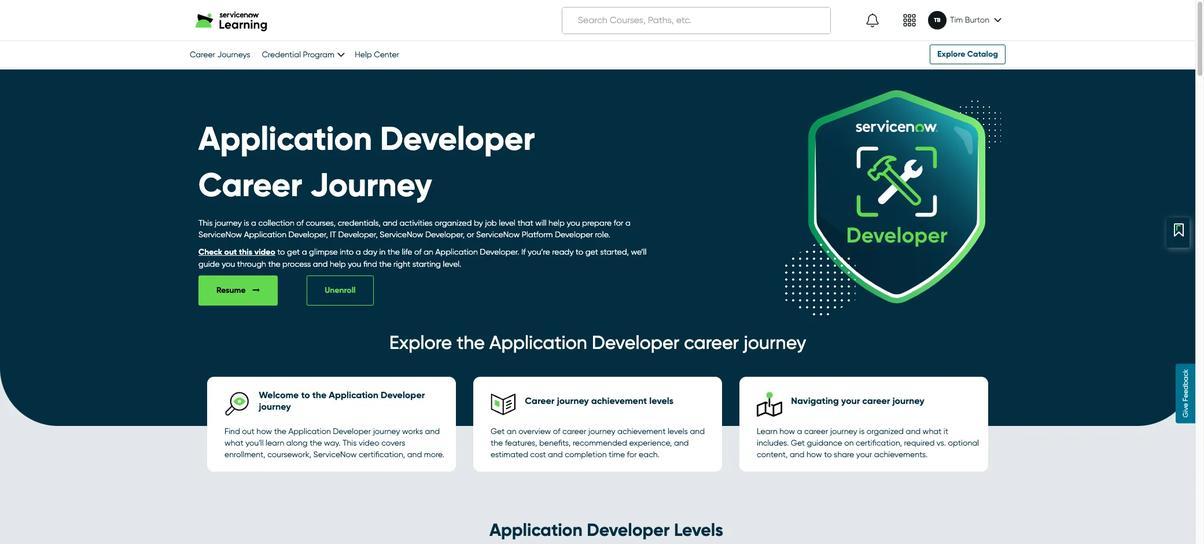 Task type: describe. For each thing, give the bounding box(es) containing it.
or
[[467, 230, 474, 239]]

achievement inside get an overview of career journey achievement levels and the features, benefits, recommended experience, and estimated cost and completion time for each.
[[618, 427, 666, 436]]

is inside learn how a career journey is organized and what it includes. get guidance on certification, required vs. optional content, and how to share your achievements.
[[859, 427, 865, 436]]

journey inside this journey is a collection of courses, credentials, and activities organized by job level that will help you prepare for a servicenow application developer, it developer, servicenow developer, or servicenow platform developer role.
[[215, 218, 242, 227]]

right
[[394, 259, 411, 269]]

overview
[[519, 427, 551, 436]]

find out how the application developer journey works and what you'll learn along the way. this video covers enrollment, coursework, servicenow certification, and more.
[[225, 427, 444, 459]]

life
[[402, 247, 412, 256]]

explore for explore catalog
[[938, 49, 966, 59]]

out for find
[[242, 427, 255, 436]]

certification, inside learn how a career journey is organized and what it includes. get guidance on certification, required vs. optional content, and how to share your achievements.
[[856, 438, 902, 448]]

each.
[[639, 450, 660, 459]]

day
[[363, 247, 377, 256]]

find
[[363, 259, 377, 269]]

career journey achievement levels
[[525, 395, 674, 406]]

optional
[[948, 438, 979, 448]]

features,
[[505, 438, 537, 448]]

the inside get an overview of career journey achievement levels and the features, benefits, recommended experience, and estimated cost and completion time for each.
[[491, 438, 503, 448]]

activities
[[400, 218, 433, 227]]

career journeys
[[190, 50, 250, 59]]

credentials,
[[338, 218, 381, 227]]

in
[[379, 247, 386, 256]]

by
[[474, 218, 483, 227]]

resume button
[[199, 275, 278, 306]]

developer inside the welcome to the application developer journey
[[381, 390, 425, 401]]

credential program
[[262, 50, 334, 59]]

learn
[[757, 427, 778, 436]]

we'll
[[631, 247, 647, 256]]

a right prepare
[[626, 218, 631, 227]]

2 image image from the left
[[903, 13, 917, 27]]

career journey
[[199, 166, 432, 205]]

career for career journeys
[[190, 50, 215, 59]]

application inside the welcome to the application developer journey
[[329, 390, 379, 401]]

credential
[[262, 50, 301, 59]]

for inside this journey is a collection of courses, credentials, and activities organized by job level that will help you prepare for a servicenow application developer, it developer, servicenow developer, or servicenow platform developer role.
[[614, 218, 624, 227]]

developer inside this journey is a collection of courses, credentials, and activities organized by job level that will help you prepare for a servicenow application developer, it developer, servicenow developer, or servicenow platform developer role.
[[555, 230, 593, 239]]

platform
[[522, 230, 553, 239]]

what inside find out how the application developer journey works and what you'll learn along the way. this video covers enrollment, coursework, servicenow certification, and more.
[[225, 438, 244, 448]]

welcome
[[259, 390, 299, 401]]

explore catalog link
[[930, 45, 1006, 64]]

certification, inside find out how the application developer journey works and what you'll learn along the way. this video covers enrollment, coursework, servicenow certification, and more.
[[359, 450, 405, 459]]

you'll
[[246, 438, 264, 448]]

0 vertical spatial levels
[[650, 395, 674, 406]]

a inside learn how a career journey is organized and what it includes. get guidance on certification, required vs. optional content, and how to share your achievements.
[[797, 427, 802, 436]]

includes.
[[757, 438, 789, 448]]

of inside this journey is a collection of courses, credentials, and activities organized by job level that will help you prepare for a servicenow application developer, it developer, servicenow developer, or servicenow platform developer role.
[[296, 218, 304, 227]]

servicenow inside find out how the application developer journey works and what you'll learn along the way. this video covers enrollment, coursework, servicenow certification, and more.
[[313, 450, 357, 459]]

will
[[535, 218, 547, 227]]

for inside get an overview of career journey achievement levels and the features, benefits, recommended experience, and estimated cost and completion time for each.
[[627, 450, 637, 459]]

you inside this journey is a collection of courses, credentials, and activities organized by job level that will help you prepare for a servicenow application developer, it developer, servicenow developer, or servicenow platform developer role.
[[567, 218, 580, 227]]

an inside get an overview of career journey achievement levels and the features, benefits, recommended experience, and estimated cost and completion time for each.
[[507, 427, 517, 436]]

2 developer, from the left
[[338, 230, 378, 239]]

career inside get an overview of career journey achievement levels and the features, benefits, recommended experience, and estimated cost and completion time for each.
[[563, 427, 586, 436]]

along
[[286, 438, 308, 448]]

tim
[[950, 15, 963, 24]]

1 image image from the left
[[866, 13, 880, 27]]

enrollment,
[[225, 450, 265, 459]]

journey inside get an overview of career journey achievement levels and the features, benefits, recommended experience, and estimated cost and completion time for each.
[[588, 427, 616, 436]]

role.
[[595, 230, 610, 239]]

job
[[485, 218, 497, 227]]

levels
[[674, 520, 723, 541]]

get inside learn how a career journey is organized and what it includes. get guidance on certification, required vs. optional content, and how to share your achievements.
[[791, 438, 805, 448]]

explore the application developer career journey
[[389, 332, 806, 354]]

a left collection
[[251, 218, 256, 227]]

learn
[[266, 438, 284, 448]]

application inside find out how the application developer journey works and what you'll learn along the way. this video covers enrollment, coursework, servicenow certification, and more.
[[288, 427, 331, 436]]

way.
[[324, 438, 341, 448]]

this journey is a collection of courses, credentials, and activities organized by job level that will help you prepare for a servicenow application developer, it developer, servicenow developer, or servicenow platform developer role.
[[199, 218, 631, 239]]

header menu menu bar
[[833, 2, 1006, 38]]

help center
[[355, 50, 399, 59]]

covers
[[381, 438, 405, 448]]

courses,
[[306, 218, 336, 227]]

check out this video
[[199, 247, 275, 257]]

on
[[844, 438, 854, 448]]

find
[[225, 427, 240, 436]]

1 horizontal spatial how
[[780, 427, 795, 436]]

0 horizontal spatial video
[[254, 247, 275, 257]]

an inside to get a glimpse into a day in the life of an application developer. if you're ready to get started, we'll guide you through the process and help you find the right starting level.
[[424, 247, 433, 256]]

started,
[[600, 247, 629, 256]]

portal logo image
[[196, 9, 273, 31]]

program
[[303, 50, 334, 59]]

journey inside the welcome to the application developer journey
[[259, 401, 291, 412]]

completion
[[565, 450, 607, 459]]

tb
[[934, 17, 941, 24]]

help
[[355, 50, 372, 59]]

to get a glimpse into a day in the life of an application developer. if you're ready to get started, we'll guide you through the process and help you find the right starting level.
[[199, 247, 647, 269]]

check out this video link
[[199, 247, 275, 257]]

credential program link
[[262, 50, 343, 59]]

to right ready
[[576, 247, 583, 256]]

cost
[[530, 450, 546, 459]]

3 developer, from the left
[[425, 230, 465, 239]]

unenroll
[[325, 285, 356, 295]]

achievements.
[[874, 450, 928, 459]]

catalog
[[968, 49, 998, 59]]

level
[[499, 218, 516, 227]]

and inside this journey is a collection of courses, credentials, and activities organized by job level that will help you prepare for a servicenow application developer, it developer, servicenow developer, or servicenow platform developer role.
[[383, 218, 398, 227]]

video inside find out how the application developer journey works and what you'll learn along the way. this video covers enrollment, coursework, servicenow certification, and more.
[[359, 438, 379, 448]]

glimpse
[[309, 247, 338, 256]]

2 get from the left
[[586, 247, 598, 256]]

to inside learn how a career journey is organized and what it includes. get guidance on certification, required vs. optional content, and how to share your achievements.
[[824, 450, 832, 459]]

into
[[340, 247, 354, 256]]

this
[[239, 247, 252, 257]]

prepare
[[582, 218, 612, 227]]

learn about journey image
[[225, 391, 250, 417]]

how to use journey image
[[757, 391, 783, 417]]

time
[[609, 450, 625, 459]]

level.
[[443, 259, 462, 269]]

what inside learn how a career journey is organized and what it includes. get guidance on certification, required vs. optional content, and how to share your achievements.
[[923, 427, 942, 436]]

it
[[944, 427, 949, 436]]

center
[[374, 50, 399, 59]]

and inside to get a glimpse into a day in the life of an application developer. if you're ready to get started, we'll guide you through the process and help you find the right starting level.
[[313, 259, 328, 269]]

levels inside get an overview of career journey achievement levels and the features, benefits, recommended experience, and estimated cost and completion time for each.
[[668, 427, 688, 436]]

content,
[[757, 450, 788, 459]]

servicenow up check
[[199, 230, 242, 239]]

you're
[[528, 247, 550, 256]]

servicenow up life
[[380, 230, 423, 239]]



Task type: vqa. For each thing, say whether or not it's contained in the screenshot.
Primary email device created for Noah Lott Lott
no



Task type: locate. For each thing, give the bounding box(es) containing it.
out left this
[[224, 247, 237, 257]]

this inside find out how the application developer journey works and what you'll learn along the way. this video covers enrollment, coursework, servicenow certification, and more.
[[343, 438, 357, 448]]

1 horizontal spatial organized
[[867, 427, 904, 436]]

is
[[244, 218, 249, 227], [859, 427, 865, 436]]

career for career journey
[[199, 166, 302, 205]]

through
[[237, 259, 266, 269]]

1 vertical spatial help
[[330, 259, 346, 269]]

out up you'll
[[242, 427, 255, 436]]

1 vertical spatial explore
[[389, 332, 452, 354]]

out for check
[[224, 247, 237, 257]]

1 horizontal spatial this
[[343, 438, 357, 448]]

developer, down courses, on the top of page
[[289, 230, 328, 239]]

you down check out this video link on the top left
[[222, 259, 235, 269]]

a right into
[[356, 247, 361, 256]]

explore for explore the application developer career journey
[[389, 332, 452, 354]]

application developer
[[199, 119, 535, 159]]

a up process
[[302, 247, 307, 256]]

0 vertical spatial of
[[296, 218, 304, 227]]

application developer levels
[[490, 520, 723, 541]]

1 horizontal spatial for
[[627, 450, 637, 459]]

career journeys link
[[190, 50, 250, 59]]

video
[[254, 247, 275, 257], [359, 438, 379, 448]]

this
[[199, 218, 213, 227], [343, 438, 357, 448]]

organized inside this journey is a collection of courses, credentials, and activities organized by job level that will help you prepare for a servicenow application developer, it developer, servicenow developer, or servicenow platform developer role.
[[435, 218, 472, 227]]

navigating your career journey
[[791, 395, 925, 406]]

0 vertical spatial achievement
[[591, 395, 647, 406]]

a right learn
[[797, 427, 802, 436]]

of inside get an overview of career journey achievement levels and the features, benefits, recommended experience, and estimated cost and completion time for each.
[[553, 427, 561, 436]]

recommended
[[573, 438, 627, 448]]

0 vertical spatial career
[[190, 50, 215, 59]]

explore catalog
[[938, 49, 998, 59]]

developer
[[380, 119, 535, 159], [555, 230, 593, 239], [592, 332, 680, 354], [381, 390, 425, 401], [333, 427, 371, 436], [587, 520, 670, 541]]

1 developer, from the left
[[289, 230, 328, 239]]

tim burton
[[950, 15, 990, 24]]

explore
[[938, 49, 966, 59], [389, 332, 452, 354]]

0 horizontal spatial developer,
[[289, 230, 328, 239]]

learn how a career journey is organized and what it includes. get guidance on certification, required vs. optional content, and how to share your achievements.
[[757, 427, 979, 459]]

get right the 'includes.'
[[791, 438, 805, 448]]

1 vertical spatial is
[[859, 427, 865, 436]]

ready
[[552, 247, 574, 256]]

you
[[567, 218, 580, 227], [222, 259, 235, 269], [348, 259, 361, 269]]

and
[[383, 218, 398, 227], [313, 259, 328, 269], [425, 427, 440, 436], [690, 427, 705, 436], [906, 427, 921, 436], [674, 438, 689, 448], [407, 450, 422, 459], [548, 450, 563, 459], [790, 450, 805, 459]]

to up process
[[277, 247, 285, 256]]

video up through
[[254, 247, 275, 257]]

get inside get an overview of career journey achievement levels and the features, benefits, recommended experience, and estimated cost and completion time for each.
[[491, 427, 505, 436]]

0 vertical spatial this
[[199, 218, 213, 227]]

you left prepare
[[567, 218, 580, 227]]

career left journeys
[[190, 50, 215, 59]]

organized inside learn how a career journey is organized and what it includes. get guidance on certification, required vs. optional content, and how to share your achievements.
[[867, 427, 904, 436]]

starting
[[413, 259, 441, 269]]

of right life
[[414, 247, 422, 256]]

0 horizontal spatial how
[[257, 427, 272, 436]]

servicenow down job
[[476, 230, 520, 239]]

of left courses, on the top of page
[[296, 218, 304, 227]]

your
[[841, 395, 860, 406], [856, 450, 872, 459]]

journey inside find out how the application developer journey works and what you'll learn along the way. this video covers enrollment, coursework, servicenow certification, and more.
[[373, 427, 400, 436]]

this up check
[[199, 218, 213, 227]]

the
[[388, 247, 400, 256], [268, 259, 280, 269], [379, 259, 392, 269], [457, 332, 485, 354], [312, 390, 327, 401], [274, 427, 286, 436], [310, 438, 322, 448], [491, 438, 503, 448]]

0 horizontal spatial get
[[287, 247, 300, 256]]

certification, down the covers
[[359, 450, 405, 459]]

application inside this journey is a collection of courses, credentials, and activities organized by job level that will help you prepare for a servicenow application developer, it developer, servicenow developer, or servicenow platform developer role.
[[244, 230, 286, 239]]

an up starting
[[424, 247, 433, 256]]

1 horizontal spatial what
[[923, 427, 942, 436]]

2 horizontal spatial you
[[567, 218, 580, 227]]

journey overview image
[[491, 391, 516, 417]]

2 horizontal spatial developer,
[[425, 230, 465, 239]]

Search Courses, Paths, etc. text field
[[563, 7, 830, 33]]

help down into
[[330, 259, 346, 269]]

out inside find out how the application developer journey works and what you'll learn along the way. this video covers enrollment, coursework, servicenow certification, and more.
[[242, 427, 255, 436]]

1 horizontal spatial is
[[859, 427, 865, 436]]

to right welcome
[[301, 390, 310, 401]]

application developer image
[[809, 87, 986, 307]]

organized up or
[[435, 218, 472, 227]]

help right 'will'
[[549, 218, 565, 227]]

organized
[[435, 218, 472, 227], [867, 427, 904, 436]]

certification, up achievements.
[[856, 438, 902, 448]]

explore inside main content
[[389, 332, 452, 354]]

main content containing application developer
[[0, 69, 1196, 544]]

achievement
[[591, 395, 647, 406], [618, 427, 666, 436]]

1 horizontal spatial out
[[242, 427, 255, 436]]

1 get from the left
[[287, 247, 300, 256]]

0 vertical spatial for
[[614, 218, 624, 227]]

1 vertical spatial career
[[199, 166, 302, 205]]

how down guidance
[[807, 450, 822, 459]]

developer, down credentials, on the left of the page
[[338, 230, 378, 239]]

of inside to get a glimpse into a day in the life of an application developer. if you're ready to get started, we'll guide you through the process and help you find the right starting level.
[[414, 247, 422, 256]]

developer.
[[480, 247, 519, 256]]

you down into
[[348, 259, 361, 269]]

0 horizontal spatial get
[[491, 427, 505, 436]]

career up collection
[[199, 166, 302, 205]]

1 vertical spatial video
[[359, 438, 379, 448]]

1 vertical spatial certification,
[[359, 450, 405, 459]]

help
[[549, 218, 565, 227], [330, 259, 346, 269]]

1 vertical spatial organized
[[867, 427, 904, 436]]

more.
[[424, 450, 444, 459]]

an up the features,
[[507, 427, 517, 436]]

process
[[282, 259, 311, 269]]

servicenow down way.
[[313, 450, 357, 459]]

0 horizontal spatial help
[[330, 259, 346, 269]]

0 vertical spatial video
[[254, 247, 275, 257]]

journey
[[310, 166, 432, 205]]

your right share
[[856, 450, 872, 459]]

if
[[521, 247, 526, 256]]

0 vertical spatial an
[[424, 247, 433, 256]]

0 vertical spatial what
[[923, 427, 942, 436]]

career for career journey achievement levels
[[525, 395, 555, 406]]

0 horizontal spatial organized
[[435, 218, 472, 227]]

0 vertical spatial explore
[[938, 49, 966, 59]]

this right way.
[[343, 438, 357, 448]]

0 vertical spatial certification,
[[856, 438, 902, 448]]

to
[[277, 247, 285, 256], [576, 247, 583, 256], [301, 390, 310, 401], [824, 450, 832, 459]]

0 horizontal spatial this
[[199, 218, 213, 227]]

get up process
[[287, 247, 300, 256]]

video left the covers
[[359, 438, 379, 448]]

1 horizontal spatial of
[[414, 247, 422, 256]]

your right 'navigating'
[[841, 395, 860, 406]]

get
[[491, 427, 505, 436], [791, 438, 805, 448]]

0 horizontal spatial out
[[224, 247, 237, 257]]

guidance
[[807, 438, 842, 448]]

0 horizontal spatial image image
[[866, 13, 880, 27]]

get down role.
[[586, 247, 598, 256]]

1 vertical spatial this
[[343, 438, 357, 448]]

share
[[834, 450, 854, 459]]

is inside this journey is a collection of courses, credentials, and activities organized by job level that will help you prepare for a servicenow application developer, it developer, servicenow developer, or servicenow platform developer role.
[[244, 218, 249, 227]]

organized up achievements.
[[867, 427, 904, 436]]

1 vertical spatial what
[[225, 438, 244, 448]]

1 horizontal spatial get
[[586, 247, 598, 256]]

image image
[[866, 13, 880, 27], [903, 13, 917, 27]]

1 vertical spatial achievement
[[618, 427, 666, 436]]

this inside this journey is a collection of courses, credentials, and activities organized by job level that will help you prepare for a servicenow application developer, it developer, servicenow developer, or servicenow platform developer role.
[[199, 218, 213, 227]]

achievement up "experience,"
[[618, 427, 666, 436]]

1 horizontal spatial an
[[507, 427, 517, 436]]

works
[[402, 427, 423, 436]]

get up "estimated"
[[491, 427, 505, 436]]

0 horizontal spatial an
[[424, 247, 433, 256]]

1 horizontal spatial get
[[791, 438, 805, 448]]

an
[[424, 247, 433, 256], [507, 427, 517, 436]]

career inside learn how a career journey is organized and what it includes. get guidance on certification, required vs. optional content, and how to share your achievements.
[[804, 427, 828, 436]]

what
[[923, 427, 942, 436], [225, 438, 244, 448]]

0 vertical spatial get
[[491, 427, 505, 436]]

0 vertical spatial out
[[224, 247, 237, 257]]

for right prepare
[[614, 218, 624, 227]]

1 horizontal spatial explore
[[938, 49, 966, 59]]

your inside learn how a career journey is organized and what it includes. get guidance on certification, required vs. optional content, and how to share your achievements.
[[856, 450, 872, 459]]

for right time
[[627, 450, 637, 459]]

the inside the welcome to the application developer journey
[[312, 390, 327, 401]]

what left 'it'
[[923, 427, 942, 436]]

0 horizontal spatial what
[[225, 438, 244, 448]]

get an overview of career journey achievement levels and the features, benefits, recommended experience, and estimated cost and completion time for each.
[[491, 427, 705, 459]]

2 horizontal spatial of
[[553, 427, 561, 436]]

2 horizontal spatial how
[[807, 450, 822, 459]]

experience,
[[629, 438, 672, 448]]

out
[[224, 247, 237, 257], [242, 427, 255, 436]]

0 vertical spatial is
[[244, 218, 249, 227]]

resume
[[216, 285, 248, 295]]

what down find
[[225, 438, 244, 448]]

to inside the welcome to the application developer journey
[[301, 390, 310, 401]]

it
[[330, 230, 336, 239]]

unenroll button
[[307, 275, 374, 306]]

1 vertical spatial get
[[791, 438, 805, 448]]

help center link
[[355, 50, 399, 59]]

0 horizontal spatial certification,
[[359, 450, 405, 459]]

1 horizontal spatial developer,
[[338, 230, 378, 239]]

career up overview
[[525, 395, 555, 406]]

how inside find out how the application developer journey works and what you'll learn along the way. this video covers enrollment, coursework, servicenow certification, and more.
[[257, 427, 272, 436]]

collection
[[258, 218, 294, 227]]

benefits,
[[539, 438, 571, 448]]

0 horizontal spatial for
[[614, 218, 624, 227]]

1 vertical spatial for
[[627, 450, 637, 459]]

journey inside learn how a career journey is organized and what it includes. get guidance on certification, required vs. optional content, and how to share your achievements.
[[830, 427, 857, 436]]

0 vertical spatial organized
[[435, 218, 472, 227]]

1 horizontal spatial you
[[348, 259, 361, 269]]

1 horizontal spatial image image
[[903, 13, 917, 27]]

2 vertical spatial career
[[525, 395, 555, 406]]

0 horizontal spatial explore
[[389, 332, 452, 354]]

estimated
[[491, 450, 528, 459]]

coursework,
[[267, 450, 311, 459]]

vs.
[[937, 438, 946, 448]]

1 horizontal spatial help
[[549, 218, 565, 227]]

0 vertical spatial help
[[549, 218, 565, 227]]

1 vertical spatial of
[[414, 247, 422, 256]]

1 vertical spatial levels
[[668, 427, 688, 436]]

1 vertical spatial out
[[242, 427, 255, 436]]

for
[[614, 218, 624, 227], [627, 450, 637, 459]]

developer, left or
[[425, 230, 465, 239]]

is up this
[[244, 218, 249, 227]]

0 horizontal spatial of
[[296, 218, 304, 227]]

developer inside find out how the application developer journey works and what you'll learn along the way. this video covers enrollment, coursework, servicenow certification, and more.
[[333, 427, 371, 436]]

1 vertical spatial an
[[507, 427, 517, 436]]

0 horizontal spatial is
[[244, 218, 249, 227]]

journeys
[[217, 50, 250, 59]]

required
[[904, 438, 935, 448]]

navigating
[[791, 395, 839, 406]]

achievement up recommended
[[591, 395, 647, 406]]

how up you'll
[[257, 427, 272, 436]]

check
[[199, 247, 222, 257]]

is down navigating your career journey
[[859, 427, 865, 436]]

2 vertical spatial of
[[553, 427, 561, 436]]

career
[[190, 50, 215, 59], [199, 166, 302, 205], [525, 395, 555, 406]]

of up "benefits,"
[[553, 427, 561, 436]]

application inside to get a glimpse into a day in the life of an application developer. if you're ready to get started, we'll guide you through the process and help you find the right starting level.
[[435, 247, 478, 256]]

1 horizontal spatial certification,
[[856, 438, 902, 448]]

0 vertical spatial your
[[841, 395, 860, 406]]

burton
[[965, 15, 990, 24]]

guide
[[199, 259, 220, 269]]

0 horizontal spatial you
[[222, 259, 235, 269]]

1 horizontal spatial video
[[359, 438, 379, 448]]

help inside this journey is a collection of courses, credentials, and activities organized by job level that will help you prepare for a servicenow application developer, it developer, servicenow developer, or servicenow platform developer role.
[[549, 218, 565, 227]]

help inside to get a glimpse into a day in the life of an application developer. if you're ready to get started, we'll guide you through the process and help you find the right starting level.
[[330, 259, 346, 269]]

1 vertical spatial your
[[856, 450, 872, 459]]

to down guidance
[[824, 450, 832, 459]]

main content
[[0, 69, 1196, 544]]

how up the 'includes.'
[[780, 427, 795, 436]]



